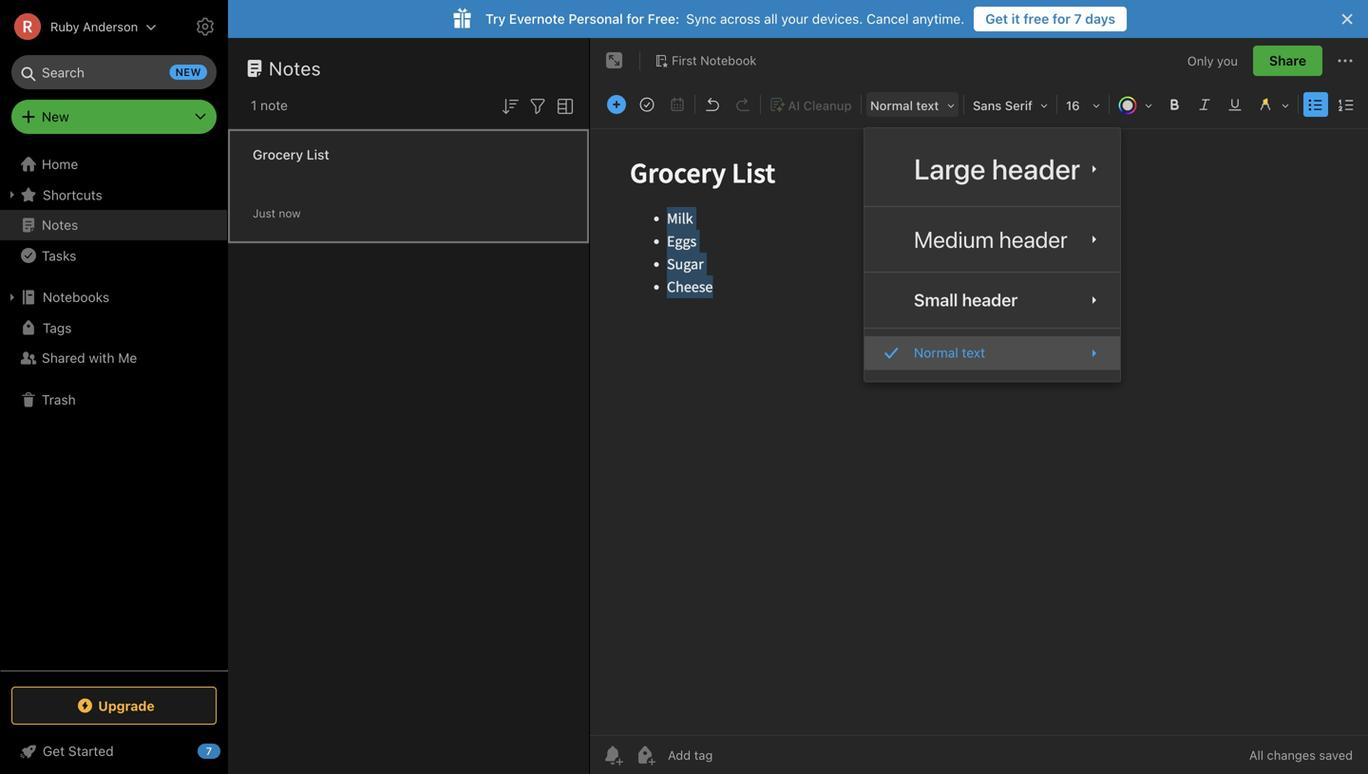 Task type: vqa. For each thing, say whether or not it's contained in the screenshot.
Italic image
yes



Task type: describe. For each thing, give the bounding box(es) containing it.
notebooks
[[43, 289, 109, 305]]

you
[[1217, 53, 1238, 68]]

Font color field
[[1112, 91, 1159, 119]]

task image
[[634, 91, 660, 118]]

Sort options field
[[499, 93, 522, 118]]

16
[[1066, 98, 1080, 113]]

expand notebooks image
[[5, 290, 20, 305]]

get it free for 7 days
[[985, 11, 1116, 27]]

upgrade button
[[11, 687, 217, 725]]

first notebook
[[672, 53, 757, 68]]

new search field
[[25, 55, 207, 89]]

anytime.
[[912, 11, 965, 27]]

new
[[42, 109, 69, 124]]

days
[[1085, 11, 1116, 27]]

click to collapse image
[[221, 739, 235, 762]]

grocery list
[[253, 147, 329, 162]]

anderson
[[83, 19, 138, 34]]

share
[[1269, 53, 1306, 68]]

evernote
[[509, 11, 565, 27]]

free:
[[648, 11, 680, 27]]

small header
[[914, 290, 1018, 310]]

for for 7
[[1053, 11, 1071, 27]]

it
[[1012, 11, 1020, 27]]

large
[[914, 152, 986, 186]]

header for small header
[[962, 290, 1018, 310]]

expand note image
[[603, 49, 626, 72]]

get it free for 7 days button
[[974, 7, 1127, 31]]

underline image
[[1222, 91, 1249, 118]]

italic image
[[1192, 91, 1218, 118]]

Note Editor text field
[[590, 129, 1368, 735]]

tasks
[[42, 248, 76, 263]]

shortcuts
[[43, 187, 102, 203]]

across
[[720, 11, 761, 27]]

your
[[781, 11, 809, 27]]

home link
[[0, 149, 228, 180]]

notebooks link
[[0, 282, 227, 313]]

Search text field
[[25, 55, 203, 89]]

saved
[[1319, 748, 1353, 763]]

sans serif
[[973, 98, 1033, 113]]

ruby anderson
[[50, 19, 138, 34]]

all changes saved
[[1249, 748, 1353, 763]]

free
[[1024, 11, 1049, 27]]

first notebook button
[[648, 48, 763, 74]]

1
[[251, 97, 257, 113]]

More field
[[1362, 91, 1368, 118]]

Insert field
[[602, 91, 631, 118]]

text inside heading level field
[[916, 98, 939, 113]]

Font size field
[[1059, 91, 1107, 119]]

undo image
[[699, 91, 726, 118]]

[object object] field containing medium header
[[865, 215, 1120, 264]]

home
[[42, 156, 78, 172]]

new
[[175, 66, 201, 78]]

more actions image
[[1334, 49, 1357, 72]]

note
[[260, 97, 288, 113]]

Font family field
[[966, 91, 1055, 119]]

Help and Learning task checklist field
[[0, 736, 228, 767]]

header for large header
[[992, 152, 1080, 186]]

all
[[1249, 748, 1264, 763]]

grocery
[[253, 147, 303, 162]]

add filters image
[[526, 95, 549, 118]]

View options field
[[549, 93, 577, 118]]

7 inside button
[[1074, 11, 1082, 27]]

Add tag field
[[666, 747, 809, 763]]

add a reminder image
[[601, 744, 624, 767]]

cancel
[[867, 11, 909, 27]]

medium header
[[914, 226, 1068, 253]]

get for get started
[[43, 744, 65, 759]]

medium header link
[[865, 215, 1120, 264]]

only you
[[1188, 53, 1238, 68]]

get started
[[43, 744, 114, 759]]

just
[[253, 207, 276, 220]]



Task type: locate. For each thing, give the bounding box(es) containing it.
list
[[307, 147, 329, 162]]

text
[[916, 98, 939, 113], [962, 345, 985, 361]]

1 horizontal spatial for
[[1053, 11, 1071, 27]]

7
[[1074, 11, 1082, 27], [206, 745, 212, 758]]

header for medium header
[[999, 226, 1068, 253]]

1 [object object] field from the top
[[865, 140, 1120, 199]]

1 vertical spatial normal text
[[914, 345, 985, 361]]

1 vertical spatial normal
[[914, 345, 958, 361]]

all
[[764, 11, 778, 27]]

trash
[[42, 392, 76, 408]]

personal
[[569, 11, 623, 27]]

header inside medium header link
[[999, 226, 1068, 253]]

sans
[[973, 98, 1002, 113]]

notebook
[[700, 53, 757, 68]]

notes up note
[[269, 57, 321, 79]]

tags button
[[0, 313, 227, 343]]

1 for from the left
[[627, 11, 644, 27]]

medium
[[914, 226, 994, 253]]

[object Object] field
[[865, 140, 1120, 199], [865, 215, 1120, 264], [865, 280, 1120, 320]]

Heading level field
[[864, 91, 962, 119]]

text down small header
[[962, 345, 985, 361]]

1 horizontal spatial text
[[962, 345, 985, 361]]

share button
[[1253, 46, 1323, 76]]

get for get it free for 7 days
[[985, 11, 1008, 27]]

for right free
[[1053, 11, 1071, 27]]

header up 'normal text' menu item
[[962, 290, 1018, 310]]

changes
[[1267, 748, 1316, 763]]

with
[[89, 350, 115, 366]]

trash link
[[0, 385, 227, 415]]

0 vertical spatial [object object] field
[[865, 140, 1120, 199]]

dropdown list menu
[[865, 140, 1120, 370]]

normal inside heading level field
[[870, 98, 913, 113]]

0 horizontal spatial text
[[916, 98, 939, 113]]

normal text link
[[865, 337, 1120, 370]]

0 vertical spatial text
[[916, 98, 939, 113]]

1 horizontal spatial 7
[[1074, 11, 1082, 27]]

bold image
[[1161, 91, 1188, 118]]

normal text
[[870, 98, 939, 113], [914, 345, 985, 361]]

[object object] field up the small header link at the right
[[865, 215, 1120, 264]]

large header
[[914, 152, 1080, 186]]

new button
[[11, 100, 217, 134]]

normal text inside heading level field
[[870, 98, 939, 113]]

1 vertical spatial text
[[962, 345, 985, 361]]

header inside large header link
[[992, 152, 1080, 186]]

ruby
[[50, 19, 79, 34]]

for
[[627, 11, 644, 27], [1053, 11, 1071, 27]]

1 vertical spatial [object object] field
[[865, 215, 1120, 264]]

shared with me link
[[0, 343, 227, 373]]

started
[[68, 744, 114, 759]]

normal down cancel on the right top of page
[[870, 98, 913, 113]]

normal inside menu item
[[914, 345, 958, 361]]

0 horizontal spatial 7
[[206, 745, 212, 758]]

me
[[118, 350, 137, 366]]

Account field
[[0, 8, 157, 46]]

header up the small header link at the right
[[999, 226, 1068, 253]]

7 left click to collapse image on the bottom of page
[[206, 745, 212, 758]]

try
[[486, 11, 506, 27]]

get inside help and learning task checklist field
[[43, 744, 65, 759]]

large header link
[[865, 140, 1120, 199]]

0 vertical spatial 7
[[1074, 11, 1082, 27]]

More actions field
[[1334, 46, 1357, 76]]

text inside menu item
[[962, 345, 985, 361]]

just now
[[253, 207, 301, 220]]

devices.
[[812, 11, 863, 27]]

header inside the small header link
[[962, 290, 1018, 310]]

2 for from the left
[[1053, 11, 1071, 27]]

0 vertical spatial header
[[992, 152, 1080, 186]]

3 [object object] field from the top
[[865, 280, 1120, 320]]

text left sans on the top
[[916, 98, 939, 113]]

[object object] field containing large header
[[865, 140, 1120, 199]]

tags
[[43, 320, 72, 336]]

get inside button
[[985, 11, 1008, 27]]

for inside button
[[1053, 11, 1071, 27]]

normal text up large
[[870, 98, 939, 113]]

try evernote personal for free: sync across all your devices. cancel anytime.
[[486, 11, 965, 27]]

1 vertical spatial get
[[43, 744, 65, 759]]

sync
[[686, 11, 717, 27]]

small header link
[[865, 280, 1120, 320]]

0 vertical spatial notes
[[269, 57, 321, 79]]

1 horizontal spatial normal
[[914, 345, 958, 361]]

shortcuts button
[[0, 180, 227, 210]]

header down serif
[[992, 152, 1080, 186]]

shared
[[42, 350, 85, 366]]

1 vertical spatial notes
[[42, 217, 78, 233]]

1 horizontal spatial notes
[[269, 57, 321, 79]]

Add filters field
[[526, 93, 549, 118]]

normal text menu item
[[865, 337, 1120, 370]]

shared with me
[[42, 350, 137, 366]]

7 left days
[[1074, 11, 1082, 27]]

numbered list image
[[1333, 91, 1360, 118]]

get left started
[[43, 744, 65, 759]]

0 vertical spatial normal text
[[870, 98, 939, 113]]

2 vertical spatial [object object] field
[[865, 280, 1120, 320]]

[object object] field down sans on the top
[[865, 140, 1120, 199]]

1 note
[[251, 97, 288, 113]]

tree containing home
[[0, 149, 228, 670]]

notes inside 'tree'
[[42, 217, 78, 233]]

now
[[279, 207, 301, 220]]

1 vertical spatial 7
[[206, 745, 212, 758]]

normal down small
[[914, 345, 958, 361]]

get
[[985, 11, 1008, 27], [43, 744, 65, 759]]

1 vertical spatial header
[[999, 226, 1068, 253]]

get left it
[[985, 11, 1008, 27]]

[object object] field containing small header
[[865, 280, 1120, 320]]

0 horizontal spatial notes
[[42, 217, 78, 233]]

7 inside help and learning task checklist field
[[206, 745, 212, 758]]

tree
[[0, 149, 228, 670]]

for left free:
[[627, 11, 644, 27]]

small
[[914, 290, 958, 310]]

0 horizontal spatial for
[[627, 11, 644, 27]]

notes
[[269, 57, 321, 79], [42, 217, 78, 233]]

only
[[1188, 53, 1214, 68]]

note window element
[[590, 38, 1368, 774]]

for for free:
[[627, 11, 644, 27]]

bulleted list image
[[1303, 91, 1329, 118]]

normal text down small
[[914, 345, 985, 361]]

Highlight field
[[1250, 91, 1296, 119]]

notes up the tasks
[[42, 217, 78, 233]]

upgrade
[[98, 698, 155, 714]]

1 horizontal spatial get
[[985, 11, 1008, 27]]

[object Object] field
[[865, 337, 1120, 370]]

2 [object object] field from the top
[[865, 215, 1120, 264]]

normal text inside menu item
[[914, 345, 985, 361]]

tasks button
[[0, 240, 227, 271]]

add tag image
[[634, 744, 657, 767]]

serif
[[1005, 98, 1033, 113]]

header
[[992, 152, 1080, 186], [999, 226, 1068, 253], [962, 290, 1018, 310]]

2 vertical spatial header
[[962, 290, 1018, 310]]

0 vertical spatial normal
[[870, 98, 913, 113]]

first
[[672, 53, 697, 68]]

normal
[[870, 98, 913, 113], [914, 345, 958, 361]]

0 vertical spatial get
[[985, 11, 1008, 27]]

[object object] field up 'normal text' menu item
[[865, 280, 1120, 320]]

notes link
[[0, 210, 227, 240]]

settings image
[[194, 15, 217, 38]]

0 horizontal spatial normal
[[870, 98, 913, 113]]

0 horizontal spatial get
[[43, 744, 65, 759]]



